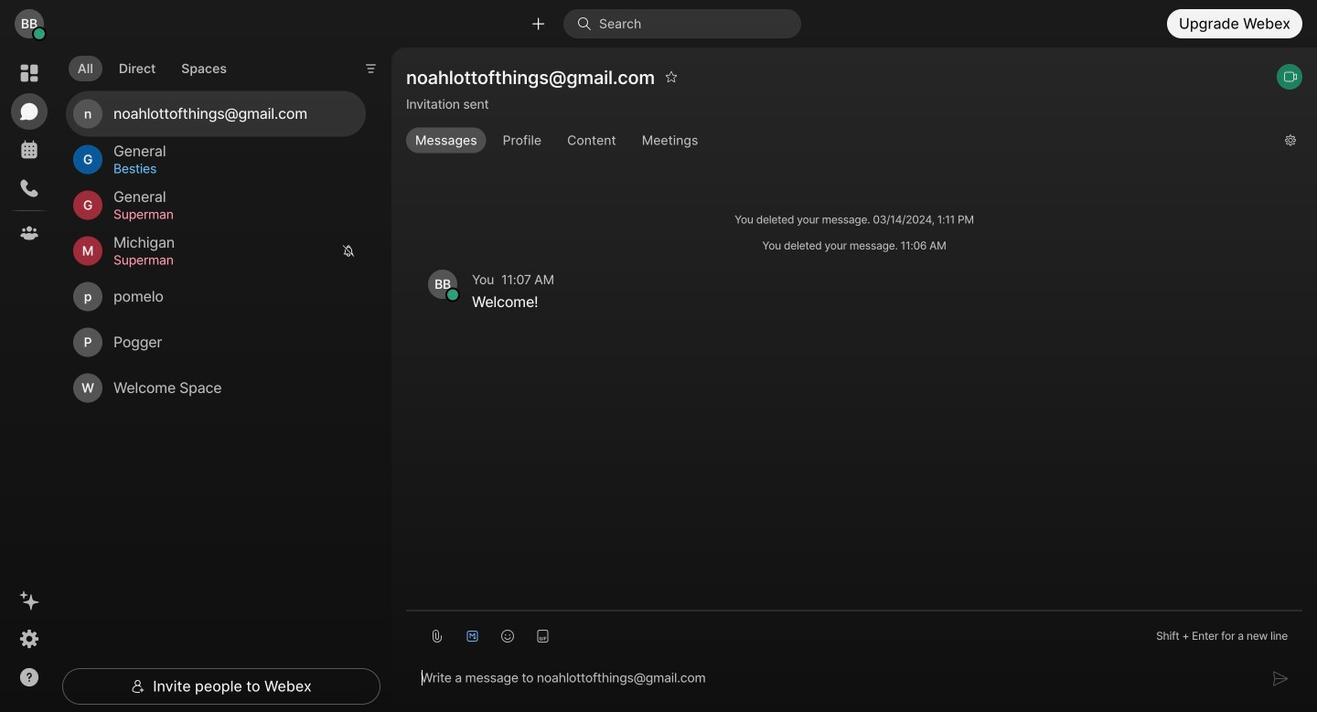 Task type: locate. For each thing, give the bounding box(es) containing it.
tab list
[[64, 45, 240, 87]]

message composer toolbar element
[[406, 612, 1303, 654]]

1 vertical spatial superman element
[[113, 250, 331, 270]]

group
[[406, 128, 1271, 153]]

superman element
[[113, 205, 344, 225], [113, 250, 331, 270]]

0 vertical spatial superman element
[[113, 205, 344, 225]]

navigation
[[0, 48, 59, 713]]

superman element inside michigan, notifications are muted for this space list item
[[113, 250, 331, 270]]

superman element for michigan, notifications are muted for this space list item
[[113, 250, 331, 270]]

2 general list item from the top
[[66, 183, 366, 228]]

2 superman element from the top
[[113, 250, 331, 270]]

superman element up michigan, notifications are muted for this space list item
[[113, 205, 344, 225]]

superman element up pomelo list item
[[113, 250, 331, 270]]

pomelo list item
[[66, 274, 366, 320]]

noahlottofthings@gmail.com list item
[[66, 91, 366, 137]]

general list item
[[66, 137, 366, 183], [66, 183, 366, 228]]

1 superman element from the top
[[113, 205, 344, 225]]

pogger list item
[[66, 320, 366, 366]]



Task type: vqa. For each thing, say whether or not it's contained in the screenshot.
the bottom 'Superman' element
yes



Task type: describe. For each thing, give the bounding box(es) containing it.
notifications are muted for this space image
[[342, 245, 355, 258]]

1 general list item from the top
[[66, 137, 366, 183]]

welcome space list item
[[66, 366, 366, 411]]

besties element
[[113, 159, 344, 179]]

webex tab list
[[11, 55, 48, 252]]

messages list
[[406, 167, 1303, 345]]

superman element for second general list item
[[113, 205, 344, 225]]

michigan, notifications are muted for this space list item
[[66, 228, 366, 274]]



